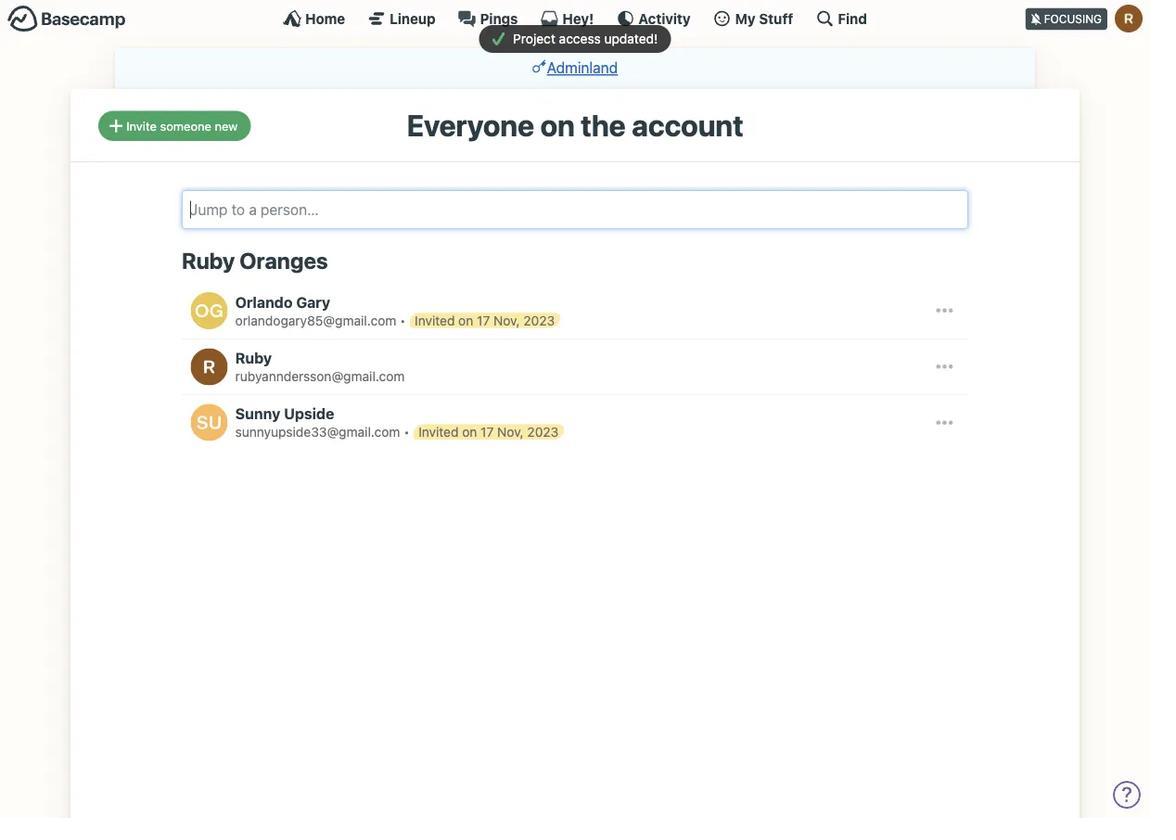Task type: describe. For each thing, give the bounding box(es) containing it.
on for upside
[[462, 424, 477, 440]]

orlandogary85@gmail.com
[[235, 313, 396, 328]]

focusing button
[[1026, 0, 1150, 36]]

hey!
[[563, 10, 594, 26]]

account
[[632, 107, 744, 142]]

17 for upside
[[481, 424, 494, 440]]

pings button
[[458, 9, 518, 28]]

hey! button
[[540, 9, 594, 28]]

switch accounts image
[[7, 5, 126, 33]]

adminland link
[[532, 59, 618, 77]]

2023 for sunny upside
[[527, 424, 559, 440]]

invited for gary
[[415, 313, 455, 328]]

my stuff
[[735, 10, 794, 26]]

access
[[559, 31, 601, 46]]

ruby image
[[1115, 5, 1143, 32]]

home link
[[283, 9, 345, 28]]

home
[[305, 10, 345, 26]]

sunny
[[235, 405, 280, 423]]

nov, for upside
[[497, 424, 524, 440]]

the
[[581, 107, 626, 142]]

orlando
[[235, 293, 293, 311]]

find
[[838, 10, 867, 26]]

invite someone new link
[[98, 111, 251, 141]]

ruby for ruby oranges
[[182, 248, 235, 274]]

lineup
[[390, 10, 436, 26]]

invite someone new
[[126, 119, 238, 133]]

• for upside
[[404, 424, 410, 440]]

stuff
[[759, 10, 794, 26]]



Task type: locate. For each thing, give the bounding box(es) containing it.
my
[[735, 10, 756, 26]]

17 for gary
[[477, 313, 490, 328]]

0 vertical spatial invited
[[415, 313, 455, 328]]

2023 down ruby option
[[527, 424, 559, 440]]

1 vertical spatial •
[[404, 424, 410, 440]]

main element
[[0, 0, 1150, 36]]

17 inside orlando gary orlandogary85@gmail.com • invited on 17 nov, 2023
[[477, 313, 490, 328]]

invite
[[126, 119, 157, 133]]

invited
[[415, 313, 455, 328], [419, 424, 459, 440]]

pings
[[480, 10, 518, 26]]

0 vertical spatial ruby
[[182, 248, 235, 274]]

orlando gary orlandogary85@gmail.com • invited on 17 nov, 2023
[[235, 293, 555, 328]]

ruby option
[[182, 339, 969, 395]]

lineup link
[[368, 9, 436, 28]]

project access updated! alert
[[0, 25, 1150, 53]]

ruby up orlando gary, ruby oranges icon
[[182, 248, 235, 274]]

activity link
[[616, 9, 691, 28]]

sunny upside option
[[182, 395, 969, 450]]

ruby
[[182, 248, 235, 274], [235, 349, 272, 367]]

• inside orlando gary orlandogary85@gmail.com • invited on 17 nov, 2023
[[400, 313, 406, 328]]

ruby right ruby, ruby oranges icon
[[235, 349, 272, 367]]

rubyanndersson@gmail.com
[[235, 368, 405, 384]]

2023 inside orlando gary orlandogary85@gmail.com • invited on 17 nov, 2023
[[524, 313, 555, 328]]

sunny upside, ruby oranges image
[[191, 404, 228, 441]]

nov, for gary
[[494, 313, 520, 328]]

0 vertical spatial on
[[540, 107, 575, 142]]

sunny upside sunnyupside33@gmail.com • invited on 17 nov, 2023
[[235, 405, 559, 440]]

nov,
[[494, 313, 520, 328], [497, 424, 524, 440]]

nov, inside sunny upside sunnyupside33@gmail.com • invited on 17 nov, 2023
[[497, 424, 524, 440]]

ruby oranges group
[[182, 248, 969, 450]]

• inside sunny upside sunnyupside33@gmail.com • invited on 17 nov, 2023
[[404, 424, 410, 440]]

adminland
[[547, 59, 618, 77]]

find button
[[816, 9, 867, 28]]

2023 for orlando gary
[[524, 313, 555, 328]]

17
[[477, 313, 490, 328], [481, 424, 494, 440]]

Jump to a person… text field
[[182, 190, 969, 229]]

nov, down ruby option
[[497, 424, 524, 440]]

1 vertical spatial 2023
[[527, 424, 559, 440]]

1 vertical spatial invited
[[419, 424, 459, 440]]

ruby oranges
[[182, 248, 328, 274]]

gary
[[296, 293, 331, 311]]

invited inside sunny upside sunnyupside33@gmail.com • invited on 17 nov, 2023
[[419, 424, 459, 440]]

everyone
[[407, 107, 534, 142]]

ruby inside ruby rubyanndersson@gmail.com
[[235, 349, 272, 367]]

on inside sunny upside sunnyupside33@gmail.com • invited on 17 nov, 2023
[[462, 424, 477, 440]]

sunnyupside33@gmail.com
[[235, 424, 400, 440]]

someone
[[160, 119, 211, 133]]

2 vertical spatial on
[[462, 424, 477, 440]]

on inside orlando gary orlandogary85@gmail.com • invited on 17 nov, 2023
[[458, 313, 473, 328]]

invited inside orlando gary orlandogary85@gmail.com • invited on 17 nov, 2023
[[415, 313, 455, 328]]

2023 inside sunny upside sunnyupside33@gmail.com • invited on 17 nov, 2023
[[527, 424, 559, 440]]

2023 up ruby option
[[524, 313, 555, 328]]

on for gary
[[458, 313, 473, 328]]

ruby, ruby oranges image
[[191, 348, 228, 385]]

nov, up ruby option
[[494, 313, 520, 328]]

activity
[[639, 10, 691, 26]]

• right orlandogary85@gmail.com
[[400, 313, 406, 328]]

ruby for ruby rubyanndersson@gmail.com
[[235, 349, 272, 367]]

1 vertical spatial nov,
[[497, 424, 524, 440]]

focusing
[[1044, 13, 1102, 26]]

project
[[513, 31, 556, 46]]

ruby rubyanndersson@gmail.com
[[235, 349, 405, 384]]

1 vertical spatial ruby
[[235, 349, 272, 367]]

updated!
[[604, 31, 658, 46]]

1 vertical spatial on
[[458, 313, 473, 328]]

my stuff button
[[713, 9, 794, 28]]

oranges
[[240, 248, 328, 274]]

on
[[540, 107, 575, 142], [458, 313, 473, 328], [462, 424, 477, 440]]

1 vertical spatial 17
[[481, 424, 494, 440]]

everyone on the account
[[407, 107, 744, 142]]

orlando gary option
[[182, 284, 969, 339]]

new
[[215, 119, 238, 133]]

• right sunnyupside33@gmail.com
[[404, 424, 410, 440]]

0 vertical spatial 2023
[[524, 313, 555, 328]]

0 vertical spatial •
[[400, 313, 406, 328]]

upside
[[284, 405, 334, 423]]

• for gary
[[400, 313, 406, 328]]

invited for upside
[[419, 424, 459, 440]]

•
[[400, 313, 406, 328], [404, 424, 410, 440]]

project access updated!
[[510, 31, 658, 46]]

0 vertical spatial 17
[[477, 313, 490, 328]]

17 inside sunny upside sunnyupside33@gmail.com • invited on 17 nov, 2023
[[481, 424, 494, 440]]

0 vertical spatial nov,
[[494, 313, 520, 328]]

nov, inside orlando gary orlandogary85@gmail.com • invited on 17 nov, 2023
[[494, 313, 520, 328]]

2023
[[524, 313, 555, 328], [527, 424, 559, 440]]

orlando gary, ruby oranges image
[[191, 292, 228, 330]]



Task type: vqa. For each thing, say whether or not it's contained in the screenshot.
Assignments
no



